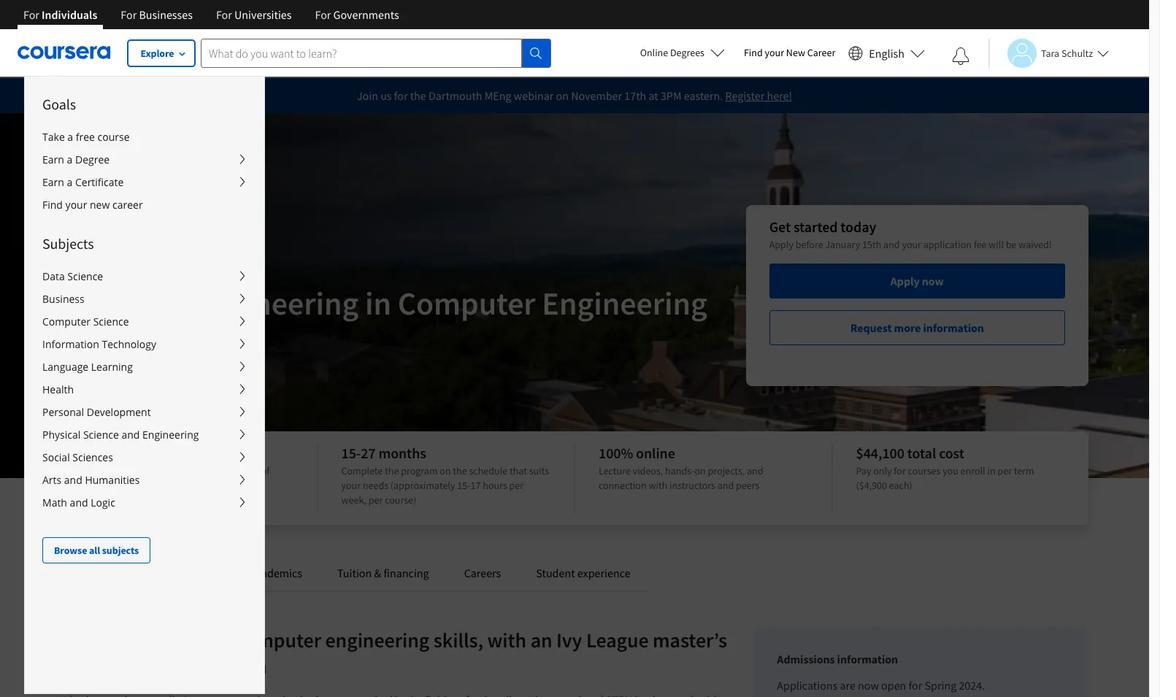 Task type: locate. For each thing, give the bounding box(es) containing it.
1 horizontal spatial degree
[[203, 444, 246, 462]]

an inside earn an ivy league degree from one of the first professional schools of engineering in the u.s., thayer school of engineering at dartmouth
[[116, 444, 131, 462]]

at down arts and humanities dropdown button
[[137, 494, 146, 507]]

sciences
[[73, 451, 113, 465]]

0 vertical spatial per
[[998, 465, 1013, 478]]

1 horizontal spatial find
[[744, 46, 763, 59]]

0 vertical spatial find
[[744, 46, 763, 59]]

banner navigation
[[12, 0, 411, 40]]

2 vertical spatial per
[[369, 494, 383, 507]]

0 vertical spatial league
[[155, 444, 200, 462]]

from
[[84, 465, 106, 478]]

earn up from
[[84, 444, 113, 462]]

find down the earn a certificate
[[42, 198, 63, 212]]

for right us
[[394, 88, 408, 103]]

0 horizontal spatial an
[[116, 444, 131, 462]]

0 horizontal spatial now
[[859, 679, 880, 693]]

1 vertical spatial a
[[67, 153, 73, 167]]

menu item
[[264, 76, 951, 698]]

0 horizontal spatial find
[[42, 198, 63, 212]]

information inside button
[[924, 321, 985, 335]]

suits
[[529, 465, 549, 478]]

league down "experience"
[[587, 628, 649, 654]]

for
[[394, 88, 408, 103], [895, 465, 907, 478], [909, 679, 923, 693]]

on
[[556, 88, 569, 103], [440, 465, 451, 478], [695, 465, 706, 478]]

pay
[[857, 465, 872, 478]]

tuition & financing link
[[338, 566, 429, 581]]

engineering inside earn an ivy league degree from one of the first professional schools of engineering in the u.s., thayer school of engineering at dartmouth
[[84, 479, 135, 492]]

information up applications are now open for spring 2024.
[[838, 652, 899, 667]]

1 horizontal spatial computer
[[398, 283, 536, 324]]

the right us
[[410, 88, 426, 103]]

will
[[989, 238, 1005, 251]]

for governments
[[315, 7, 399, 22]]

on right program
[[440, 465, 451, 478]]

apply inside button
[[891, 274, 920, 289]]

course
[[98, 130, 130, 144]]

earn inside dropdown button
[[42, 175, 64, 189]]

for for businesses
[[121, 7, 137, 22]]

0 vertical spatial an
[[116, 444, 131, 462]]

now inside button
[[923, 274, 945, 289]]

2 horizontal spatial for
[[909, 679, 923, 693]]

0 horizontal spatial per
[[369, 494, 383, 507]]

science for data
[[67, 270, 103, 283]]

4 for from the left
[[315, 7, 331, 22]]

an
[[116, 444, 131, 462], [531, 628, 553, 654]]

science up information technology
[[93, 315, 129, 329]]

a for degree
[[67, 153, 73, 167]]

program
[[401, 465, 438, 478]]

apply
[[770, 238, 794, 251], [891, 274, 920, 289]]

per down needs
[[369, 494, 383, 507]]

0 vertical spatial engineering
[[84, 479, 135, 492]]

league up first
[[155, 444, 200, 462]]

17
[[471, 479, 481, 492]]

take a free course
[[42, 130, 130, 144]]

development
[[87, 405, 151, 419]]

1 horizontal spatial with
[[649, 479, 668, 492]]

data science
[[42, 270, 103, 283]]

needs
[[363, 479, 389, 492]]

of
[[160, 283, 187, 324], [127, 465, 135, 478], [261, 465, 270, 478], [248, 479, 256, 492]]

with
[[649, 479, 668, 492], [488, 628, 527, 654]]

browse
[[54, 544, 87, 557]]

1 vertical spatial now
[[859, 679, 880, 693]]

apply down get
[[770, 238, 794, 251]]

for up each)
[[895, 465, 907, 478]]

apply up more
[[891, 274, 920, 289]]

ivy down student
[[557, 628, 583, 654]]

your left application
[[903, 238, 922, 251]]

find inside explore menu element
[[42, 198, 63, 212]]

math and logic
[[42, 496, 115, 510]]

2 horizontal spatial per
[[998, 465, 1013, 478]]

earn an ivy league degree from one of the first professional schools of engineering in the u.s., thayer school of engineering at dartmouth
[[84, 444, 270, 507]]

open
[[882, 679, 907, 693]]

computer
[[398, 283, 536, 324], [42, 315, 91, 329]]

with inside the 100% online lecture videos, hands-on projects, and connection with instructors and peers
[[649, 479, 668, 492]]

a inside dropdown button
[[67, 175, 73, 189]]

now right are on the bottom right of page
[[859, 679, 880, 693]]

for universities
[[216, 7, 292, 22]]

that
[[510, 465, 527, 478]]

a down the earn a degree
[[67, 175, 73, 189]]

1 horizontal spatial ivy
[[557, 628, 583, 654]]

your up the week,
[[342, 479, 361, 492]]

1 for from the left
[[23, 7, 39, 22]]

january
[[826, 238, 861, 251]]

0 horizontal spatial apply
[[770, 238, 794, 251]]

None search field
[[201, 38, 552, 68]]

1 horizontal spatial league
[[587, 628, 649, 654]]

tara schultz
[[1042, 46, 1094, 60]]

request
[[851, 321, 892, 335]]

0 horizontal spatial 15-
[[342, 444, 361, 462]]

engineering inside earn an ivy league degree from one of the first professional schools of engineering in the u.s., thayer school of engineering at dartmouth
[[84, 494, 135, 507]]

0 horizontal spatial with
[[488, 628, 527, 654]]

1 horizontal spatial information
[[924, 321, 985, 335]]

information technology
[[42, 338, 156, 351]]

for left governments
[[315, 7, 331, 22]]

100% online lecture videos, hands-on projects, and connection with instructors and peers
[[599, 444, 764, 492]]

0 vertical spatial science
[[67, 270, 103, 283]]

find left new
[[744, 46, 763, 59]]

0 vertical spatial at
[[649, 88, 659, 103]]

2024.
[[960, 679, 986, 693]]

dartmouth
[[429, 88, 483, 103], [61, 324, 127, 342], [148, 494, 195, 507], [171, 654, 267, 680]]

earn down the earn a degree
[[42, 175, 64, 189]]

an inside achieve world-class computer engineering skills, with an ivy league master's degree from dartmouth
[[531, 628, 553, 654]]

ivy up arts and humanities dropdown button
[[134, 444, 152, 462]]

1 horizontal spatial in
[[365, 283, 392, 324]]

0 vertical spatial earn
[[42, 153, 64, 167]]

at inside earn an ivy league degree from one of the first professional schools of engineering in the u.s., thayer school of engineering at dartmouth
[[137, 494, 146, 507]]

november
[[571, 88, 623, 103]]

and up peers
[[747, 465, 764, 478]]

term
[[1015, 465, 1035, 478]]

1 horizontal spatial for
[[895, 465, 907, 478]]

0 horizontal spatial on
[[440, 465, 451, 478]]

for left individuals
[[23, 7, 39, 22]]

your inside explore menu element
[[65, 198, 87, 212]]

0 vertical spatial for
[[394, 88, 408, 103]]

computer science
[[42, 315, 129, 329]]

a for certificate
[[67, 175, 73, 189]]

logic
[[91, 496, 115, 510]]

What do you want to learn? text field
[[201, 38, 522, 68]]

dartmouth inside master of engineering in computer engineering dartmouth college
[[61, 324, 127, 342]]

1 horizontal spatial engineering
[[325, 628, 430, 654]]

2 for from the left
[[121, 7, 137, 22]]

business button
[[25, 288, 264, 311]]

in inside master of engineering in computer engineering dartmouth college
[[365, 283, 392, 324]]

engineering down one
[[84, 479, 135, 492]]

0 horizontal spatial engineering
[[84, 479, 135, 492]]

degree up schools
[[203, 444, 246, 462]]

1 vertical spatial with
[[488, 628, 527, 654]]

show notifications image
[[953, 47, 970, 65]]

dartmouth inside achieve world-class computer engineering skills, with an ivy league master's degree from dartmouth
[[171, 654, 267, 680]]

with down videos,
[[649, 479, 668, 492]]

0 horizontal spatial at
[[137, 494, 146, 507]]

on right webinar
[[556, 88, 569, 103]]

first
[[153, 465, 170, 478]]

us
[[381, 88, 392, 103]]

academics link
[[250, 566, 303, 581]]

0 vertical spatial in
[[365, 283, 392, 324]]

0 horizontal spatial league
[[155, 444, 200, 462]]

coursera image
[[18, 41, 110, 64]]

today
[[841, 218, 877, 236]]

2 vertical spatial for
[[909, 679, 923, 693]]

a left "degree"
[[67, 153, 73, 167]]

arts and humanities
[[42, 473, 140, 487]]

for left businesses
[[121, 7, 137, 22]]

group
[[24, 76, 951, 698]]

subjects
[[102, 544, 139, 557]]

at left 3pm
[[649, 88, 659, 103]]

social sciences
[[42, 451, 113, 465]]

and inside "get started today apply before january 15th and your application fee will be waived!"
[[884, 238, 901, 251]]

3 for from the left
[[216, 7, 232, 22]]

an down physical science and engineering
[[116, 444, 131, 462]]

register
[[726, 88, 765, 103]]

1 horizontal spatial at
[[649, 88, 659, 103]]

0 horizontal spatial ivy
[[134, 444, 152, 462]]

a inside popup button
[[67, 153, 73, 167]]

1 vertical spatial 15-
[[458, 479, 471, 492]]

math and logic button
[[25, 492, 264, 514]]

0 vertical spatial with
[[649, 479, 668, 492]]

degree left from in the bottom left of the page
[[61, 654, 121, 680]]

0 vertical spatial 15-
[[342, 444, 361, 462]]

1 vertical spatial at
[[137, 494, 146, 507]]

1 vertical spatial science
[[93, 315, 129, 329]]

degree inside achieve world-class computer engineering skills, with an ivy league master's degree from dartmouth
[[61, 654, 121, 680]]

2 vertical spatial science
[[83, 428, 119, 442]]

engineering inside achieve world-class computer engineering skills, with an ivy league master's degree from dartmouth
[[325, 628, 430, 654]]

1 horizontal spatial apply
[[891, 274, 920, 289]]

1 vertical spatial degree
[[61, 654, 121, 680]]

and right the 15th
[[884, 238, 901, 251]]

15- up complete
[[342, 444, 361, 462]]

earn inside earn an ivy league degree from one of the first professional schools of engineering in the u.s., thayer school of engineering at dartmouth
[[84, 444, 113, 462]]

0 vertical spatial ivy
[[134, 444, 152, 462]]

1 vertical spatial information
[[838, 652, 899, 667]]

0 horizontal spatial degree
[[61, 654, 121, 680]]

2 vertical spatial earn
[[84, 444, 113, 462]]

and down "development"
[[122, 428, 140, 442]]

now down application
[[923, 274, 945, 289]]

1 horizontal spatial 15-
[[458, 479, 471, 492]]

hands-
[[666, 465, 695, 478]]

apply inside "get started today apply before january 15th and your application fee will be waived!"
[[770, 238, 794, 251]]

connection
[[599, 479, 647, 492]]

0 vertical spatial now
[[923, 274, 945, 289]]

find your new career link
[[25, 194, 264, 216]]

and down projects,
[[718, 479, 734, 492]]

1 vertical spatial find
[[42, 198, 63, 212]]

information
[[924, 321, 985, 335], [838, 652, 899, 667]]

the left first
[[137, 465, 151, 478]]

1 horizontal spatial an
[[531, 628, 553, 654]]

15- down schedule at bottom
[[458, 479, 471, 492]]

your left the new
[[65, 198, 87, 212]]

career
[[113, 198, 143, 212]]

months
[[379, 444, 427, 462]]

arts
[[42, 473, 62, 487]]

the
[[410, 88, 426, 103], [137, 465, 151, 478], [385, 465, 399, 478], [453, 465, 467, 478], [147, 479, 161, 492]]

0 vertical spatial information
[[924, 321, 985, 335]]

language learning
[[42, 360, 133, 374]]

lecture
[[599, 465, 631, 478]]

science down personal development on the left bottom
[[83, 428, 119, 442]]

0 vertical spatial apply
[[770, 238, 794, 251]]

for right open at the right of the page
[[909, 679, 923, 693]]

per left term
[[998, 465, 1013, 478]]

earn for degree
[[42, 153, 64, 167]]

in
[[365, 283, 392, 324], [988, 465, 996, 478], [137, 479, 145, 492]]

0 horizontal spatial computer
[[42, 315, 91, 329]]

earn inside popup button
[[42, 153, 64, 167]]

1 vertical spatial per
[[510, 479, 524, 492]]

financing
[[384, 566, 429, 581]]

2 horizontal spatial in
[[988, 465, 996, 478]]

1 vertical spatial engineering
[[325, 628, 430, 654]]

projects,
[[708, 465, 745, 478]]

browse all subjects button
[[42, 538, 151, 564]]

an down student
[[531, 628, 553, 654]]

1 horizontal spatial now
[[923, 274, 945, 289]]

1 vertical spatial in
[[988, 465, 996, 478]]

2 horizontal spatial on
[[695, 465, 706, 478]]

explore menu element
[[25, 77, 264, 564]]

2 vertical spatial in
[[137, 479, 145, 492]]

computer inside master of engineering in computer engineering dartmouth college
[[398, 283, 536, 324]]

earn
[[42, 153, 64, 167], [42, 175, 64, 189], [84, 444, 113, 462]]

engineering down & on the bottom of page
[[325, 628, 430, 654]]

1 vertical spatial league
[[587, 628, 649, 654]]

1 vertical spatial apply
[[891, 274, 920, 289]]

0 vertical spatial a
[[67, 130, 73, 144]]

fee
[[974, 238, 987, 251]]

for left universities at the left top of page
[[216, 7, 232, 22]]

0 vertical spatial degree
[[203, 444, 246, 462]]

with right the skills,
[[488, 628, 527, 654]]

request more information
[[851, 321, 985, 335]]

earn down take
[[42, 153, 64, 167]]

science
[[67, 270, 103, 283], [93, 315, 129, 329], [83, 428, 119, 442]]

goals
[[42, 95, 76, 113]]

science up business
[[67, 270, 103, 283]]

per down "that"
[[510, 479, 524, 492]]

1 vertical spatial an
[[531, 628, 553, 654]]

on up instructors
[[695, 465, 706, 478]]

1 vertical spatial ivy
[[557, 628, 583, 654]]

information right more
[[924, 321, 985, 335]]

a left free
[[67, 130, 73, 144]]

1 vertical spatial earn
[[42, 175, 64, 189]]

earn a degree button
[[25, 148, 264, 171]]

on inside 15-27 months complete the program on the schedule that suits your needs (approximately 15-17 hours per week, per course)
[[440, 465, 451, 478]]

1 horizontal spatial on
[[556, 88, 569, 103]]

applications
[[778, 679, 838, 693]]

2 vertical spatial a
[[67, 175, 73, 189]]

1 vertical spatial for
[[895, 465, 907, 478]]

0 horizontal spatial in
[[137, 479, 145, 492]]



Task type: vqa. For each thing, say whether or not it's contained in the screenshot.
employee to the middle
no



Task type: describe. For each thing, give the bounding box(es) containing it.
week,
[[342, 494, 367, 507]]

achieve
[[61, 628, 129, 654]]

academics
[[250, 566, 303, 581]]

world-
[[133, 628, 190, 654]]

your inside "get started today apply before january 15th and your application fee will be waived!"
[[903, 238, 922, 251]]

complete
[[342, 465, 383, 478]]

online degrees button
[[629, 37, 737, 69]]

personal development
[[42, 405, 151, 419]]

technology
[[102, 338, 156, 351]]

tara schultz button
[[989, 38, 1110, 68]]

0 horizontal spatial information
[[838, 652, 899, 667]]

learning
[[91, 360, 133, 374]]

with inside achieve world-class computer engineering skills, with an ivy league master's degree from dartmouth
[[488, 628, 527, 654]]

earn for certificate
[[42, 175, 64, 189]]

of inside master of engineering in computer engineering dartmouth college
[[160, 283, 187, 324]]

subjects
[[42, 235, 94, 253]]

schedule
[[469, 465, 508, 478]]

27
[[361, 444, 376, 462]]

careers
[[464, 566, 501, 581]]

spring
[[925, 679, 957, 693]]

earn for ivy
[[84, 444, 113, 462]]

on inside the 100% online lecture videos, hands-on projects, and connection with instructors and peers
[[695, 465, 706, 478]]

3pm
[[661, 88, 682, 103]]

thayer
[[185, 479, 214, 492]]

dartmouth college logo image
[[61, 248, 180, 285]]

request more information button
[[770, 311, 1066, 346]]

certificate
[[75, 175, 124, 189]]

english button
[[843, 29, 932, 77]]

your inside 15-27 months complete the program on the schedule that suits your needs (approximately 15-17 hours per week, per course)
[[342, 479, 361, 492]]

join us for the dartmouth meng webinar on november 17th at 3pm eastern. register here!
[[357, 88, 793, 103]]

business
[[42, 292, 85, 306]]

the left schedule at bottom
[[453, 465, 467, 478]]

league inside achieve world-class computer engineering skills, with an ivy league master's degree from dartmouth
[[587, 628, 649, 654]]

social
[[42, 451, 70, 465]]

and left logic on the bottom of the page
[[70, 496, 88, 510]]

find for find your new career
[[744, 46, 763, 59]]

master
[[61, 283, 153, 324]]

for for universities
[[216, 7, 232, 22]]

hours
[[483, 479, 508, 492]]

science for physical
[[83, 428, 119, 442]]

health
[[42, 383, 74, 397]]

science for computer
[[93, 315, 129, 329]]

ivy inside earn an ivy league degree from one of the first professional schools of engineering in the u.s., thayer school of engineering at dartmouth
[[134, 444, 152, 462]]

college
[[130, 324, 175, 342]]

group containing goals
[[24, 76, 951, 698]]

0 horizontal spatial for
[[394, 88, 408, 103]]

more
[[895, 321, 922, 335]]

governments
[[334, 7, 399, 22]]

get started today apply before january 15th and your application fee will be waived!
[[770, 218, 1053, 251]]

degree
[[75, 153, 110, 167]]

free
[[76, 130, 95, 144]]

admissions information
[[778, 652, 899, 667]]

physical
[[42, 428, 81, 442]]

each)
[[890, 479, 913, 492]]

u.s.,
[[163, 479, 183, 492]]

student experience
[[537, 566, 631, 581]]

tara
[[1042, 46, 1060, 60]]

for for governments
[[315, 7, 331, 22]]

computer
[[237, 628, 321, 654]]

personal
[[42, 405, 84, 419]]

your left new
[[765, 46, 785, 59]]

schools
[[227, 465, 259, 478]]

one
[[108, 465, 125, 478]]

before
[[796, 238, 824, 251]]

the down first
[[147, 479, 161, 492]]

100%
[[599, 444, 634, 462]]

experience
[[578, 566, 631, 581]]

in inside earn an ivy league degree from one of the first professional schools of engineering in the u.s., thayer school of engineering at dartmouth
[[137, 479, 145, 492]]

for for individuals
[[23, 7, 39, 22]]

class
[[190, 628, 233, 654]]

find for find your new career
[[42, 198, 63, 212]]

here!
[[768, 88, 793, 103]]

only
[[874, 465, 893, 478]]

school
[[216, 479, 246, 492]]

professional
[[172, 465, 225, 478]]

in inside $44,100 total cost pay only for courses you enroll in per term ($4,900 each)
[[988, 465, 996, 478]]

online
[[640, 46, 669, 59]]

(approximately
[[391, 479, 456, 492]]

for inside $44,100 total cost pay only for courses you enroll in per term ($4,900 each)
[[895, 465, 907, 478]]

apply now button
[[770, 264, 1066, 299]]

15-27 months complete the program on the schedule that suits your needs (approximately 15-17 hours per week, per course)
[[342, 444, 549, 507]]

ivy inside achieve world-class computer engineering skills, with an ivy league master's degree from dartmouth
[[557, 628, 583, 654]]

register here! link
[[726, 88, 793, 103]]

master's
[[653, 628, 728, 654]]

degree inside earn an ivy league degree from one of the first professional schools of engineering in the u.s., thayer school of engineering at dartmouth
[[203, 444, 246, 462]]

1 horizontal spatial per
[[510, 479, 524, 492]]

data
[[42, 270, 65, 283]]

online degrees
[[640, 46, 705, 59]]

cost
[[940, 444, 965, 462]]

league inside earn an ivy league degree from one of the first professional schools of engineering in the u.s., thayer school of engineering at dartmouth
[[155, 444, 200, 462]]

overview
[[78, 566, 124, 581]]

computer inside dropdown button
[[42, 315, 91, 329]]

businesses
[[139, 7, 193, 22]]

admissions
[[778, 652, 835, 667]]

for businesses
[[121, 7, 193, 22]]

meng
[[485, 88, 512, 103]]

and right arts
[[64, 473, 82, 487]]

achieve world-class computer engineering skills, with an ivy league master's degree from dartmouth
[[61, 628, 728, 680]]

engineering inside dropdown button
[[142, 428, 199, 442]]

take
[[42, 130, 65, 144]]

new
[[90, 198, 110, 212]]

the down months
[[385, 465, 399, 478]]

humanities
[[85, 473, 140, 487]]

browse all subjects
[[54, 544, 139, 557]]

skills,
[[434, 628, 484, 654]]

15th
[[863, 238, 882, 251]]

physical science and engineering button
[[25, 424, 264, 446]]

eastern.
[[684, 88, 724, 103]]

careers link
[[464, 566, 501, 581]]

computer science button
[[25, 311, 264, 333]]

information technology button
[[25, 333, 264, 356]]

per inside $44,100 total cost pay only for courses you enroll in per term ($4,900 each)
[[998, 465, 1013, 478]]

earn a certificate button
[[25, 171, 264, 194]]

join
[[357, 88, 378, 103]]

a for free
[[67, 130, 73, 144]]

dartmouth inside earn an ivy league degree from one of the first professional schools of engineering in the u.s., thayer school of engineering at dartmouth
[[148, 494, 195, 507]]

new
[[787, 46, 806, 59]]

arts and humanities button
[[25, 469, 264, 492]]

enroll
[[961, 465, 986, 478]]

student
[[537, 566, 575, 581]]

language learning button
[[25, 356, 264, 378]]



